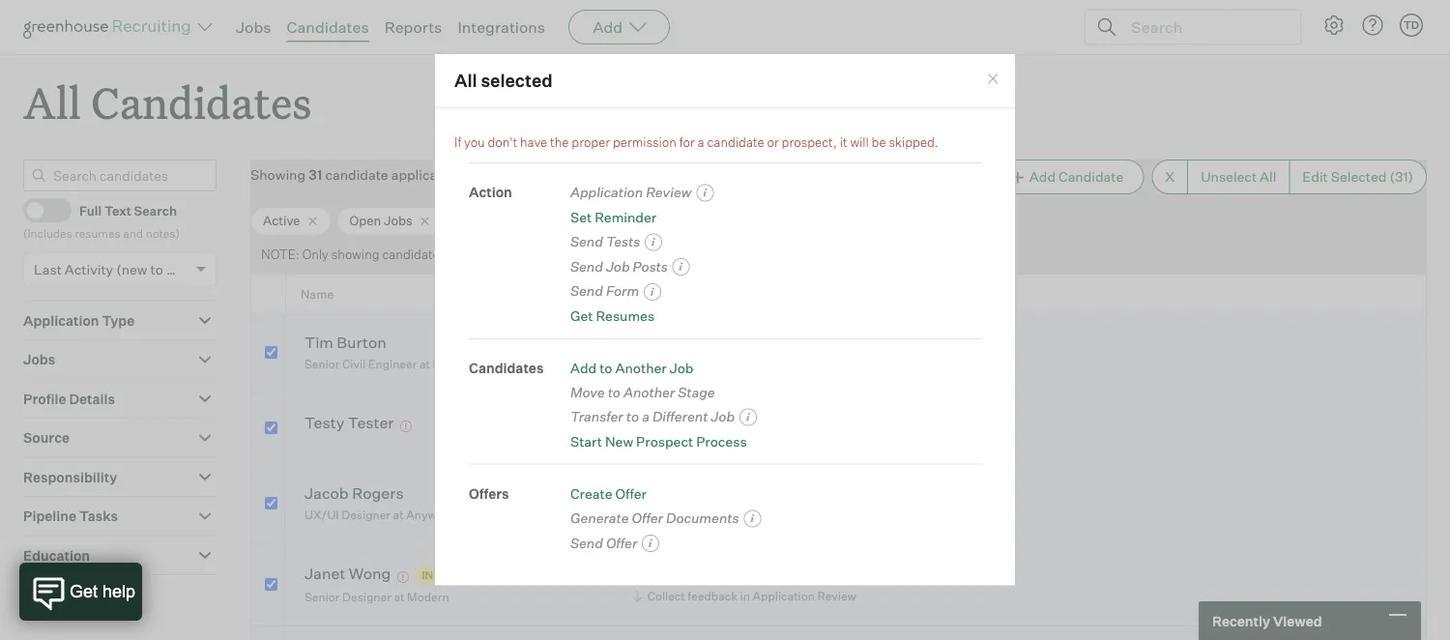 Task type: locate. For each thing, give the bounding box(es) containing it.
send down the "create"
[[571, 534, 603, 551]]

None checkbox
[[265, 422, 277, 434], [265, 497, 277, 510], [265, 578, 277, 591], [265, 422, 277, 434], [265, 497, 277, 510], [265, 578, 277, 591]]

showing
[[332, 247, 380, 262]]

td button
[[1397, 10, 1427, 41]]

offer for generate
[[632, 509, 663, 526]]

burton
[[337, 333, 387, 352]]

test (19) collect feedback in application review
[[633, 485, 857, 522]]

for right the permission
[[680, 134, 695, 149]]

generate for generate report
[[831, 168, 889, 185]]

name
[[301, 286, 334, 301]]

0 vertical spatial senior
[[305, 357, 340, 372]]

0 vertical spatial another
[[616, 360, 667, 376]]

be
[[872, 134, 886, 149]]

another up transfer to a different job link
[[624, 384, 675, 401]]

note: only showing candidates for which you have edit permissions.
[[261, 247, 656, 262]]

have left the edit
[[527, 247, 555, 262]]

1 vertical spatial candidate
[[325, 167, 388, 183]]

interview inside test (19) interview to schedule for debrief
[[648, 357, 698, 372]]

0 vertical spatial you
[[464, 134, 485, 149]]

edit
[[557, 247, 579, 262]]

reset
[[52, 595, 88, 612]]

0 horizontal spatial you
[[464, 134, 485, 149]]

1 collect feedback in application review link from the top
[[630, 506, 862, 524]]

0 horizontal spatial generate
[[571, 509, 629, 526]]

1 vertical spatial review
[[818, 508, 857, 522]]

0 vertical spatial offer
[[616, 485, 647, 502]]

reset filters
[[52, 595, 130, 612]]

add for add to another job move to another stage
[[571, 360, 597, 376]]

(19) up dos
[[672, 410, 696, 427]]

2 vertical spatial candidates
[[469, 360, 544, 376]]

generate for generate offer documents
[[571, 509, 629, 526]]

0 horizontal spatial a
[[642, 408, 650, 425]]

interview right technical
[[768, 432, 818, 447]]

in down test (19) collect feedback in application review
[[740, 589, 750, 603]]

you
[[464, 134, 485, 149], [504, 247, 524, 262]]

0 vertical spatial jobs
[[236, 17, 271, 37]]

0 horizontal spatial interview
[[648, 357, 698, 372]]

offer
[[616, 485, 647, 502], [632, 509, 663, 526], [606, 534, 638, 551]]

all  selected dialog
[[434, 38, 1016, 587]]

31
[[309, 167, 322, 183]]

0 vertical spatial review
[[646, 184, 692, 200]]

0 vertical spatial feedback
[[688, 508, 738, 522]]

unselect all link
[[1188, 160, 1290, 195]]

2 collect feedback in application review link from the top
[[630, 587, 862, 605]]

unselect
[[1201, 168, 1257, 185]]

None checkbox
[[265, 346, 277, 359]]

to
[[150, 261, 163, 278], [700, 357, 711, 372], [600, 360, 613, 376], [608, 384, 621, 401], [626, 408, 639, 425]]

offer down create offer
[[632, 509, 663, 526]]

report
[[892, 168, 936, 185]]

if
[[455, 134, 462, 149]]

(19) down job/status
[[672, 334, 696, 351]]

candidate inside all  selected dialog
[[707, 134, 765, 149]]

offer down generate offer documents link
[[606, 534, 638, 551]]

1 feedback from the top
[[688, 508, 738, 522]]

1 vertical spatial a
[[642, 408, 650, 425]]

3 test from the top
[[633, 485, 669, 502]]

test up generate offer documents link
[[633, 485, 669, 502]]

a
[[698, 134, 705, 149], [642, 408, 650, 425]]

offer up the generate offer documents
[[616, 485, 647, 502]]

reset filters button
[[23, 585, 139, 622]]

test up 2
[[633, 410, 669, 427]]

Search candidates field
[[23, 160, 217, 192]]

(19) up documents
[[672, 485, 696, 502]]

configure image
[[1323, 14, 1346, 37]]

2 send from the top
[[571, 258, 603, 274]]

another up move to another stage link
[[616, 360, 667, 376]]

0 vertical spatial candidates
[[287, 17, 369, 37]]

interview to schedule for debrief link
[[630, 355, 828, 373]]

send for send form
[[571, 282, 603, 299]]

you right if at left
[[464, 134, 485, 149]]

proper
[[572, 134, 610, 149]]

1 horizontal spatial generate
[[831, 168, 889, 185]]

(19) inside test (19) interview to schedule for debrief
[[672, 334, 696, 351]]

1 vertical spatial offer
[[632, 509, 663, 526]]

0 horizontal spatial job
[[606, 258, 630, 274]]

in right documents
[[740, 508, 750, 522]]

at down rogers
[[393, 508, 404, 522]]

viewed
[[1274, 612, 1323, 629]]

interview up stage
[[648, 357, 698, 372]]

to up move
[[600, 360, 613, 376]]

candidate reports are now available! apply filters and select "view in app" element
[[807, 160, 983, 195]]

2 vertical spatial at
[[394, 590, 405, 604]]

collect feedback in application review link for ux/ui designer at anyway, inc.
[[630, 506, 862, 524]]

send up 'get'
[[571, 282, 603, 299]]

0 vertical spatial add
[[593, 17, 623, 37]]

1 vertical spatial in
[[740, 589, 750, 603]]

generate inside popup button
[[831, 168, 889, 185]]

test up the add to another job link
[[633, 334, 669, 351]]

1 vertical spatial you
[[504, 247, 524, 262]]

technical
[[713, 432, 765, 447]]

set reminder link
[[571, 208, 657, 225]]

0 horizontal spatial all
[[23, 74, 81, 131]]

2 vertical spatial add
[[571, 360, 597, 376]]

all inside dialog
[[455, 70, 477, 91]]

1 vertical spatial interview
[[768, 432, 818, 447]]

at left rsa
[[420, 357, 430, 372]]

to left old)
[[150, 261, 163, 278]]

tests
[[606, 233, 640, 250]]

1 vertical spatial generate
[[571, 509, 629, 526]]

0 vertical spatial candidate
[[707, 134, 765, 149]]

2 to-dos for technical interview link
[[630, 431, 823, 449]]

reminder
[[595, 208, 657, 225]]

activity
[[65, 261, 113, 278]]

add inside add to another job move to another stage
[[571, 360, 597, 376]]

all
[[455, 70, 477, 91], [23, 74, 81, 131], [1260, 168, 1277, 185]]

open
[[350, 213, 381, 228]]

send
[[571, 233, 603, 250], [571, 258, 603, 274], [571, 282, 603, 299], [571, 534, 603, 551]]

1 vertical spatial collect
[[648, 589, 685, 603]]

create offer link
[[571, 485, 647, 502]]

senior down the janet
[[305, 590, 340, 604]]

send for send offer
[[571, 534, 603, 551]]

a up 2
[[642, 408, 650, 425]]

1 senior from the top
[[305, 357, 340, 372]]

add for add candidate
[[1030, 168, 1056, 185]]

feedback down the process
[[688, 508, 738, 522]]

0 vertical spatial a
[[698, 134, 705, 149]]

send up send form
[[571, 258, 603, 274]]

0 vertical spatial interview
[[648, 357, 698, 372]]

1 (19) from the top
[[672, 334, 696, 351]]

test inside test (19) 2 to-dos for technical interview
[[633, 410, 669, 427]]

feedback down documents
[[688, 589, 738, 603]]

create offer
[[571, 485, 647, 502]]

1 vertical spatial collect feedback in application review link
[[630, 587, 862, 605]]

0 vertical spatial (19)
[[672, 334, 696, 351]]

0 vertical spatial test
[[633, 334, 669, 351]]

send tests
[[571, 233, 640, 250]]

(31)
[[1390, 168, 1414, 185]]

0 vertical spatial in
[[740, 508, 750, 522]]

applications
[[391, 167, 469, 183]]

1 vertical spatial at
[[393, 508, 404, 522]]

candidates right rsa
[[469, 360, 544, 376]]

2 vertical spatial offer
[[606, 534, 638, 551]]

for
[[680, 134, 695, 149], [449, 247, 464, 262], [766, 357, 780, 372], [695, 432, 710, 447]]

job inside add to another job move to another stage
[[670, 360, 694, 376]]

senior down tim
[[305, 357, 340, 372]]

2 test from the top
[[633, 410, 669, 427]]

1 vertical spatial (19)
[[672, 410, 696, 427]]

0 vertical spatial at
[[420, 357, 430, 372]]

jacob rogers ux/ui designer at anyway, inc.
[[305, 484, 475, 522]]

profile
[[23, 390, 66, 407]]

permissions.
[[582, 247, 656, 262]]

job up 'form'
[[606, 258, 630, 274]]

engineering
[[459, 357, 525, 372]]

jobs right open
[[384, 213, 413, 228]]

4 send from the top
[[571, 534, 603, 551]]

a right the permission
[[698, 134, 705, 149]]

job up 2 to-dos for technical interview link
[[711, 408, 735, 425]]

interview
[[648, 357, 698, 372], [768, 432, 818, 447]]

candidates down jobs link
[[91, 74, 312, 131]]

designer down the jacob rogers link
[[342, 508, 391, 522]]

1 horizontal spatial all
[[455, 70, 477, 91]]

1 vertical spatial senior
[[305, 590, 340, 604]]

1 test from the top
[[633, 334, 669, 351]]

start new prospect process link
[[571, 433, 747, 450]]

1 vertical spatial candidates
[[91, 74, 312, 131]]

candidate right 31
[[325, 167, 388, 183]]

jobs up profile
[[23, 351, 55, 368]]

close image
[[986, 71, 1001, 87]]

2 collect from the top
[[648, 589, 685, 603]]

if you don't have the proper permission for a candidate or prospect, it will be skipped.
[[455, 134, 939, 149]]

tim
[[305, 333, 334, 352]]

candidates inside all  selected dialog
[[469, 360, 544, 376]]

to down move to another stage link
[[626, 408, 639, 425]]

candidate left the or
[[707, 134, 765, 149]]

will
[[851, 134, 869, 149]]

posts
[[633, 258, 668, 274]]

get resumes
[[571, 307, 655, 324]]

1 in from the top
[[740, 508, 750, 522]]

test inside test (19) collect feedback in application review
[[633, 485, 669, 502]]

0 horizontal spatial jobs
[[23, 351, 55, 368]]

all down greenhouse recruiting image
[[23, 74, 81, 131]]

senior inside tim burton senior civil engineer at rsa engineering
[[305, 357, 340, 372]]

1 vertical spatial add
[[1030, 168, 1056, 185]]

text
[[104, 203, 131, 218]]

all left the selected
[[455, 70, 477, 91]]

collect feedback in application review link down documents
[[630, 587, 862, 605]]

application review link
[[571, 184, 692, 200]]

add inside 'popup button'
[[593, 17, 623, 37]]

candidates right jobs link
[[287, 17, 369, 37]]

jobs left candidates link
[[236, 17, 271, 37]]

3 send from the top
[[571, 282, 603, 299]]

action
[[469, 184, 512, 200]]

collect feedback in application review
[[648, 589, 857, 603]]

review inside test (19) collect feedback in application review
[[818, 508, 857, 522]]

in inside test (19) collect feedback in application review
[[740, 508, 750, 522]]

at down janet wong has been in application review for more than 5 days image
[[394, 590, 405, 604]]

collect feedback in application review link down technical
[[630, 506, 862, 524]]

0 vertical spatial collect feedback in application review link
[[630, 506, 862, 524]]

test inside test (19) interview to schedule for debrief
[[633, 334, 669, 351]]

have left the
[[520, 134, 548, 149]]

resumes
[[75, 226, 121, 241]]

generate down will
[[831, 168, 889, 185]]

for inside test (19) interview to schedule for debrief
[[766, 357, 780, 372]]

1 vertical spatial feedback
[[688, 589, 738, 603]]

have inside all  selected dialog
[[520, 134, 548, 149]]

pipeline tasks
[[23, 508, 118, 525]]

1 vertical spatial test
[[633, 410, 669, 427]]

review inside all  selected dialog
[[646, 184, 692, 200]]

in
[[740, 508, 750, 522], [740, 589, 750, 603]]

2 (19) from the top
[[672, 410, 696, 427]]

2 vertical spatial (19)
[[672, 485, 696, 502]]

2 vertical spatial test
[[633, 485, 669, 502]]

application inside all  selected dialog
[[571, 184, 643, 200]]

(19) for burton
[[672, 334, 696, 351]]

education
[[23, 547, 90, 564]]

1 vertical spatial have
[[527, 247, 555, 262]]

all right unselect
[[1260, 168, 1277, 185]]

job up stage
[[670, 360, 694, 376]]

3 (19) from the top
[[672, 485, 696, 502]]

2 horizontal spatial job
[[711, 408, 735, 425]]

you right which
[[504, 247, 524, 262]]

transfer
[[571, 408, 624, 425]]

move to another stage link
[[571, 384, 715, 401]]

for left debrief
[[766, 357, 780, 372]]

1 vertical spatial job
[[670, 360, 694, 376]]

0 vertical spatial have
[[520, 134, 548, 149]]

generate inside all  selected dialog
[[571, 509, 629, 526]]

collect
[[648, 508, 685, 522], [648, 589, 685, 603]]

at inside tim burton senior civil engineer at rsa engineering
[[420, 357, 430, 372]]

(19) inside test (19) collect feedback in application review
[[672, 485, 696, 502]]

0 vertical spatial generate
[[831, 168, 889, 185]]

have
[[520, 134, 548, 149], [527, 247, 555, 262]]

reports link
[[385, 17, 442, 37]]

janet
[[305, 564, 346, 583]]

0 vertical spatial collect
[[648, 508, 685, 522]]

another
[[616, 360, 667, 376], [624, 384, 675, 401]]

janet wong link
[[305, 564, 391, 586]]

1 horizontal spatial job
[[670, 360, 694, 376]]

senior
[[305, 357, 340, 372], [305, 590, 340, 604]]

to up stage
[[700, 357, 711, 372]]

dos
[[673, 432, 693, 447]]

send down set
[[571, 233, 603, 250]]

jacob
[[305, 484, 349, 503]]

engineer
[[368, 357, 417, 372]]

at inside jacob rogers ux/ui designer at anyway, inc.
[[393, 508, 404, 522]]

0 vertical spatial designer
[[342, 508, 391, 522]]

2 horizontal spatial jobs
[[384, 213, 413, 228]]

1 send from the top
[[571, 233, 603, 250]]

for right dos
[[695, 432, 710, 447]]

2 vertical spatial review
[[818, 589, 857, 603]]

1 horizontal spatial candidate
[[707, 134, 765, 149]]

1 horizontal spatial interview
[[768, 432, 818, 447]]

send tests link
[[571, 233, 640, 250]]

designer down wong
[[342, 590, 392, 604]]

you inside all  selected dialog
[[464, 134, 485, 149]]

generate up send offer
[[571, 509, 629, 526]]

1 collect from the top
[[648, 508, 685, 522]]



Task type: describe. For each thing, give the bounding box(es) containing it.
2 feedback from the top
[[688, 589, 738, 603]]

offer for send
[[606, 534, 638, 551]]

last activity (new to old) option
[[34, 261, 191, 278]]

get
[[571, 307, 593, 324]]

permission
[[613, 134, 677, 149]]

janet wong
[[305, 564, 391, 583]]

integrations link
[[458, 17, 546, 37]]

janet wong has been in application review for more than 5 days image
[[394, 572, 412, 583]]

designer inside jacob rogers ux/ui designer at anyway, inc.
[[342, 508, 391, 522]]

for inside test (19) 2 to-dos for technical interview
[[695, 432, 710, 447]]

for left which
[[449, 247, 464, 262]]

add candidate link
[[991, 160, 1144, 195]]

x link
[[1152, 160, 1188, 195]]

add to another job link
[[571, 360, 694, 376]]

process
[[696, 433, 747, 450]]

add for add
[[593, 17, 623, 37]]

get resumes link
[[571, 307, 655, 324]]

type
[[102, 312, 135, 329]]

send job posts
[[571, 258, 668, 274]]

interview inside test (19) 2 to-dos for technical interview
[[768, 432, 818, 447]]

candidates
[[382, 247, 446, 262]]

senior designer at modern
[[305, 590, 449, 604]]

debrief
[[783, 357, 823, 372]]

test (19) interview to schedule for debrief
[[633, 334, 823, 372]]

collect inside test (19) collect feedback in application review
[[648, 508, 685, 522]]

modern
[[407, 590, 449, 604]]

all for all  selected
[[455, 70, 477, 91]]

it
[[840, 134, 848, 149]]

set reminder
[[571, 208, 657, 225]]

set
[[571, 208, 592, 225]]

details
[[69, 390, 115, 407]]

generate offer documents link
[[571, 509, 739, 526]]

2 vertical spatial job
[[711, 408, 735, 425]]

tim burton link
[[305, 333, 387, 355]]

(new
[[116, 261, 148, 278]]

to inside test (19) interview to schedule for debrief
[[700, 357, 711, 372]]

add candidate
[[1030, 168, 1124, 185]]

edit
[[1303, 168, 1329, 185]]

testy tester
[[305, 413, 394, 432]]

greenhouse recruiting image
[[23, 15, 197, 39]]

don't
[[488, 134, 517, 149]]

notes)
[[146, 226, 180, 241]]

only
[[302, 247, 329, 262]]

offer for create
[[616, 485, 647, 502]]

stage
[[678, 384, 715, 401]]

test for rogers
[[633, 485, 669, 502]]

0 horizontal spatial candidate
[[325, 167, 388, 183]]

full text search (includes resumes and notes)
[[23, 203, 180, 241]]

the
[[550, 134, 569, 149]]

send for send job posts
[[571, 258, 603, 274]]

new
[[605, 433, 634, 450]]

documents
[[666, 509, 739, 526]]

open jobs
[[350, 213, 413, 228]]

all candidates
[[23, 74, 312, 131]]

move
[[571, 384, 605, 401]]

responsibility
[[23, 469, 117, 486]]

for inside all  selected dialog
[[680, 134, 695, 149]]

ux/ui
[[305, 508, 339, 522]]

showing 31 candidate applications
[[250, 167, 469, 183]]

note:
[[261, 247, 300, 262]]

candidate
[[1059, 168, 1124, 185]]

(19) for rogers
[[672, 485, 696, 502]]

recently
[[1213, 612, 1271, 629]]

to right move
[[608, 384, 621, 401]]

send form link
[[571, 282, 640, 299]]

recently viewed
[[1213, 612, 1323, 629]]

td
[[1404, 18, 1420, 31]]

last
[[34, 261, 62, 278]]

filters
[[91, 595, 130, 612]]

1 horizontal spatial you
[[504, 247, 524, 262]]

2 in from the top
[[740, 589, 750, 603]]

last activity (new to old)
[[34, 261, 191, 278]]

collect feedback in application review link for senior designer at modern
[[630, 587, 862, 605]]

application type
[[23, 312, 135, 329]]

which
[[467, 247, 501, 262]]

1 vertical spatial another
[[624, 384, 675, 401]]

or
[[767, 134, 779, 149]]

start
[[571, 433, 602, 450]]

profile details
[[23, 390, 115, 407]]

selected
[[1332, 168, 1387, 185]]

2 horizontal spatial all
[[1260, 168, 1277, 185]]

1 vertical spatial jobs
[[384, 213, 413, 228]]

anyway,
[[406, 508, 452, 522]]

edit selected (31)
[[1303, 168, 1414, 185]]

prospect
[[636, 433, 694, 450]]

unselect all
[[1201, 168, 1277, 185]]

Search text field
[[1127, 13, 1283, 41]]

2 senior from the top
[[305, 590, 340, 604]]

td button
[[1400, 14, 1424, 37]]

application review
[[571, 184, 692, 200]]

all  selected
[[455, 70, 553, 91]]

all for all candidates
[[23, 74, 81, 131]]

job/status
[[649, 286, 712, 301]]

transfer to a different job
[[571, 408, 735, 425]]

jobs link
[[236, 17, 271, 37]]

send for send tests
[[571, 233, 603, 250]]

testy tester has been in technical interview for more than 14 days image
[[397, 421, 415, 432]]

integrations
[[458, 17, 546, 37]]

full
[[79, 203, 102, 218]]

edit selected (31) link
[[1290, 160, 1427, 195]]

2 vertical spatial jobs
[[23, 351, 55, 368]]

1 vertical spatial designer
[[342, 590, 392, 604]]

send offer link
[[571, 534, 638, 551]]

0 vertical spatial job
[[606, 258, 630, 274]]

feedback inside test (19) collect feedback in application review
[[688, 508, 738, 522]]

transfer to a different job link
[[571, 408, 735, 425]]

showing
[[250, 167, 306, 183]]

rsa
[[433, 357, 457, 372]]

reports
[[385, 17, 442, 37]]

1 horizontal spatial a
[[698, 134, 705, 149]]

add button
[[569, 10, 670, 44]]

application inside test (19) collect feedback in application review
[[753, 508, 815, 522]]

old)
[[166, 261, 191, 278]]

start new prospect process
[[571, 433, 747, 450]]

offers
[[469, 485, 509, 502]]

(19) inside test (19) 2 to-dos for technical interview
[[672, 410, 696, 427]]

test for burton
[[633, 334, 669, 351]]

tasks
[[79, 508, 118, 525]]

checkmark image
[[32, 203, 46, 216]]

1 horizontal spatial jobs
[[236, 17, 271, 37]]

send job posts link
[[571, 258, 668, 274]]



Task type: vqa. For each thing, say whether or not it's contained in the screenshot.
ADD related to Add to Another Job Move to Another Stage
yes



